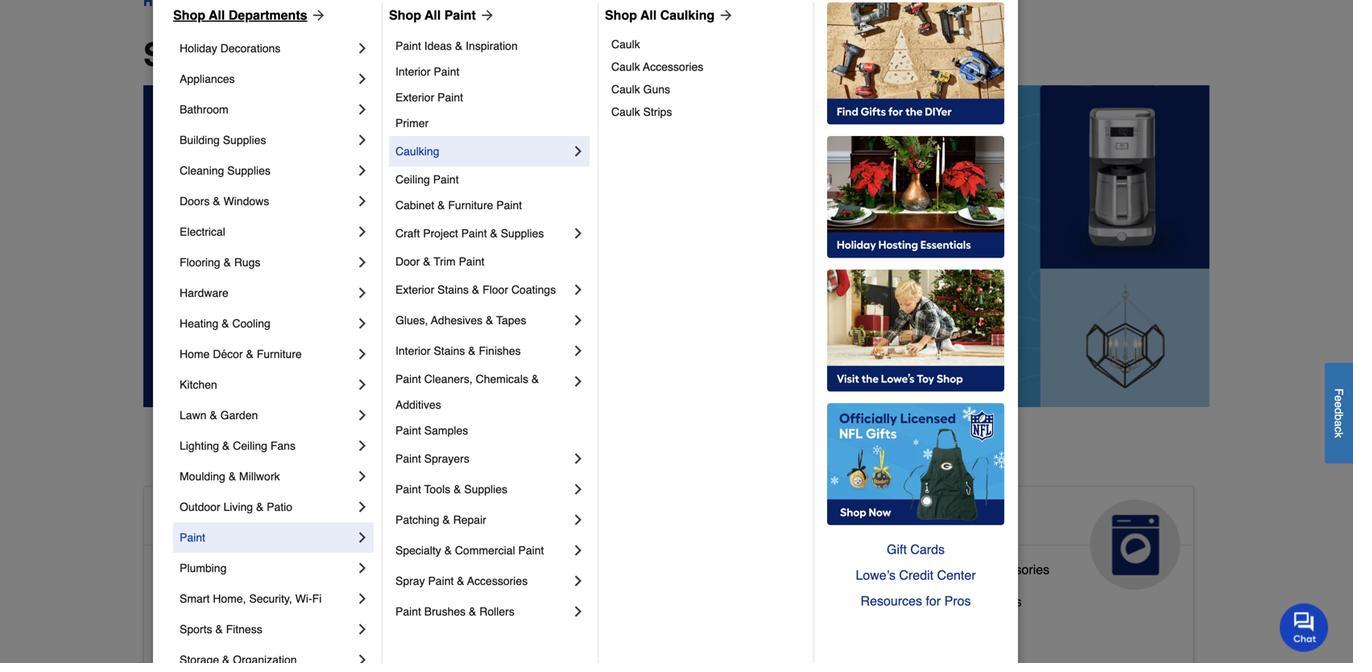 Task type: describe. For each thing, give the bounding box(es) containing it.
shop all departments
[[143, 36, 479, 73]]

inspiration
[[466, 39, 518, 52]]

accessible bedroom
[[157, 595, 275, 610]]

craft project paint & supplies link
[[396, 218, 570, 249]]

chevron right image for caulking
[[570, 143, 587, 160]]

spray paint & accessories link
[[396, 566, 570, 597]]

glues, adhesives & tapes link
[[396, 305, 570, 336]]

spray paint & accessories
[[396, 575, 528, 588]]

exterior paint link
[[396, 85, 587, 110]]

hardware
[[180, 287, 229, 300]]

find gifts for the diyer. image
[[827, 2, 1005, 125]]

2 vertical spatial home
[[268, 627, 303, 642]]

c
[[1333, 427, 1346, 433]]

home décor & furniture link
[[180, 339, 355, 370]]

shop for shop all departments
[[173, 8, 205, 23]]

exterior stains & floor coatings link
[[396, 275, 570, 305]]

chevron right image for paint sprayers
[[570, 451, 587, 467]]

security,
[[249, 593, 292, 606]]

1 e from the top
[[1333, 396, 1346, 402]]

caulk accessories link
[[612, 56, 802, 78]]

shop for shop all paint
[[389, 8, 421, 23]]

exterior for exterior stains & floor coatings
[[396, 284, 434, 297]]

finishes
[[479, 345, 521, 358]]

moulding
[[180, 471, 225, 483]]

livestock
[[516, 589, 570, 603]]

& left trim
[[423, 255, 431, 268]]

paint right trim
[[459, 255, 485, 268]]

coatings
[[512, 284, 556, 297]]

stains for exterior
[[438, 284, 469, 297]]

enjoy savings year-round. no matter what you're shopping for, find what you need at a great price. image
[[143, 85, 1210, 408]]

shop for shop all caulking
[[605, 8, 637, 23]]

caulk accessories
[[612, 60, 704, 73]]

smart
[[180, 593, 210, 606]]

& left repair
[[443, 514, 450, 527]]

paint down ceiling paint link
[[497, 199, 522, 212]]

paint samples link
[[396, 418, 587, 444]]

chevron right image for home décor & furniture
[[355, 346, 371, 363]]

& left patio
[[256, 501, 264, 514]]

ideas
[[424, 39, 452, 52]]

accessible entry & home link
[[157, 624, 303, 656]]

exterior paint
[[396, 91, 463, 104]]

chevron right image for holiday decorations
[[355, 40, 371, 56]]

caulk for caulk
[[612, 38, 640, 51]]

& left "floor"
[[472, 284, 480, 297]]

arrow right image for shop all caulking
[[715, 7, 734, 23]]

flooring & rugs link
[[180, 247, 355, 278]]

chevron right image for hardware
[[355, 285, 371, 301]]

accessible bathroom link
[[157, 559, 278, 591]]

electrical link
[[180, 217, 355, 247]]

arrow right image for shop all paint
[[476, 7, 495, 23]]

paint cleaners, chemicals & additives
[[396, 373, 542, 412]]

animal & pet care link
[[503, 487, 835, 591]]

heating & cooling link
[[180, 309, 355, 339]]

supplies up patching & repair link
[[464, 483, 508, 496]]

caulk for caulk strips
[[612, 106, 640, 118]]

accessible home image
[[373, 500, 463, 591]]

building supplies link
[[180, 125, 355, 156]]

chillers
[[979, 595, 1022, 610]]

f e e d b a c k
[[1333, 389, 1346, 438]]

paint down outdoor
[[180, 532, 205, 545]]

appliances image
[[1091, 500, 1181, 591]]

heating
[[180, 317, 219, 330]]

accessible bathroom
[[157, 563, 278, 578]]

wi-
[[295, 593, 312, 606]]

houses,
[[576, 621, 623, 636]]

chevron right image for specialty & commercial paint
[[570, 543, 587, 559]]

door
[[396, 255, 420, 268]]

pet inside animal & pet care
[[620, 507, 655, 533]]

supplies for building supplies
[[223, 134, 266, 147]]

paint down interior paint
[[438, 91, 463, 104]]

& right tools
[[454, 483, 461, 496]]

visit the lowe's toy shop. image
[[827, 270, 1005, 392]]

chemicals
[[476, 373, 529, 386]]

millwork
[[239, 471, 280, 483]]

paint link
[[180, 523, 355, 554]]

chevron right image for paint brushes & rollers
[[570, 604, 587, 620]]

& inside 'link'
[[934, 595, 942, 610]]

supplies up door & trim paint link
[[501, 227, 544, 240]]

ceiling inside "lighting & ceiling fans" link
[[233, 440, 267, 453]]

samples
[[424, 425, 468, 438]]

fitness
[[226, 624, 262, 637]]

1 horizontal spatial furniture
[[448, 199, 493, 212]]

plumbing link
[[180, 554, 355, 584]]

primer
[[396, 117, 429, 130]]

1 vertical spatial furniture
[[257, 348, 302, 361]]

pet beds, houses, & furniture link
[[516, 617, 690, 649]]

sports
[[180, 624, 212, 637]]

holiday decorations
[[180, 42, 281, 55]]

chevron right image for doors & windows
[[355, 193, 371, 209]]

& right entry
[[256, 627, 265, 642]]

paint brushes & rollers link
[[396, 597, 570, 628]]

paint down paint samples
[[396, 453, 421, 466]]

livestock supplies link
[[516, 585, 623, 617]]

chevron right image for craft project paint & supplies
[[570, 226, 587, 242]]

all for paint
[[425, 8, 441, 23]]

paint up cabinet & furniture paint
[[433, 173, 459, 186]]

interior stains & finishes link
[[396, 336, 570, 367]]

smart home, security, wi-fi
[[180, 593, 322, 606]]

smart home, security, wi-fi link
[[180, 584, 355, 615]]

chevron right image for smart home, security, wi-fi
[[355, 591, 371, 608]]

paint down animal
[[518, 545, 544, 558]]

interior stains & finishes
[[396, 345, 521, 358]]

doors
[[180, 195, 210, 208]]

shop all departments
[[173, 8, 307, 23]]

caulk for caulk accessories
[[612, 60, 640, 73]]

strips
[[644, 106, 672, 118]]

paint left tools
[[396, 483, 421, 496]]

interior for interior stains & finishes
[[396, 345, 431, 358]]

& left finishes
[[468, 345, 476, 358]]

paint tools & supplies link
[[396, 475, 570, 505]]

f
[[1333, 389, 1346, 396]]

0 vertical spatial bathroom
[[180, 103, 229, 116]]

primer link
[[396, 110, 587, 136]]

animal & pet care image
[[732, 500, 822, 591]]

door & trim paint link
[[396, 249, 587, 275]]

& down accessible bedroom link
[[215, 624, 223, 637]]

appliance parts & accessories
[[875, 563, 1050, 578]]

holiday decorations link
[[180, 33, 355, 64]]

fi
[[312, 593, 322, 606]]

f e e d b a c k button
[[1325, 363, 1354, 464]]

cleaning supplies link
[[180, 156, 355, 186]]

ceiling paint
[[396, 173, 459, 186]]

paint down cabinet & furniture paint
[[461, 227, 487, 240]]

chevron right image for outdoor living & patio
[[355, 500, 371, 516]]

brushes
[[424, 606, 466, 619]]

paint inside paint cleaners, chemicals & additives
[[396, 373, 421, 386]]

chevron right image for exterior stains & floor coatings
[[570, 282, 587, 298]]

1 horizontal spatial caulking
[[660, 8, 715, 23]]

accessible for accessible bedroom
[[157, 595, 219, 610]]

departments for shop all departments
[[229, 8, 307, 23]]

holiday
[[180, 42, 217, 55]]

chevron right image for lighting & ceiling fans
[[355, 438, 371, 454]]

lowe's
[[856, 568, 896, 583]]

kitchen link
[[180, 370, 355, 400]]

decorations
[[220, 42, 281, 55]]

caulk for caulk guns
[[612, 83, 640, 96]]

chevron right image for glues, adhesives & tapes
[[570, 313, 587, 329]]

interior paint link
[[396, 59, 587, 85]]

arrow right image for shop all departments
[[307, 7, 327, 23]]

supplies for cleaning supplies
[[227, 164, 271, 177]]

resources for pros
[[861, 594, 971, 609]]

bathroom link
[[180, 94, 355, 125]]

& right ideas
[[455, 39, 463, 52]]

& left cooling
[[222, 317, 229, 330]]

pet inside pet beds, houses, & furniture link
[[516, 621, 535, 636]]

trim
[[434, 255, 456, 268]]

lowe's credit center link
[[827, 563, 1005, 589]]

resources for pros link
[[827, 589, 1005, 615]]

paint up paint ideas & inspiration
[[445, 8, 476, 23]]

& right décor
[[246, 348, 254, 361]]

& inside animal & pet care
[[598, 507, 614, 533]]

door & trim paint
[[396, 255, 485, 268]]

0 vertical spatial appliances link
[[180, 64, 355, 94]]

& left the rollers
[[469, 606, 476, 619]]

chevron right image for bathroom
[[355, 102, 371, 118]]

paint down additives
[[396, 425, 421, 438]]

ceiling paint link
[[396, 167, 587, 193]]

chevron right image for sports & fitness
[[355, 622, 371, 638]]

& up door & trim paint link
[[490, 227, 498, 240]]



Task type: locate. For each thing, give the bounding box(es) containing it.
caulk up caulk strips
[[612, 83, 640, 96]]

chevron right image for appliances
[[355, 71, 371, 87]]

specialty & commercial paint
[[396, 545, 544, 558]]

kitchen
[[180, 379, 217, 392]]

chevron right image for paint cleaners, chemicals & additives
[[570, 374, 587, 390]]

& up paint brushes & rollers
[[457, 575, 465, 588]]

accessible home link
[[144, 487, 476, 591]]

care
[[516, 533, 566, 558]]

paint tools & supplies
[[396, 483, 508, 496]]

departments for shop all departments
[[282, 36, 479, 73]]

chevron right image for cleaning supplies
[[355, 163, 371, 179]]

1 arrow right image from the left
[[307, 7, 327, 23]]

accessible up smart
[[157, 563, 219, 578]]

e up b
[[1333, 402, 1346, 408]]

0 vertical spatial pet
[[620, 507, 655, 533]]

2 arrow right image from the left
[[476, 7, 495, 23]]

1 interior from the top
[[396, 65, 431, 78]]

tapes
[[496, 314, 526, 327]]

e
[[1333, 396, 1346, 402], [1333, 402, 1346, 408]]

accessible for accessible home
[[157, 507, 275, 533]]

lawn
[[180, 409, 207, 422]]

appliance parts & accessories link
[[875, 559, 1050, 591]]

caulk guns link
[[612, 78, 802, 101]]

accessible entry & home
[[157, 627, 303, 642]]

3 shop from the left
[[605, 8, 637, 23]]

holiday hosting essentials. image
[[827, 136, 1005, 259]]

accessories up the rollers
[[467, 575, 528, 588]]

& left rugs
[[224, 256, 231, 269]]

chevron right image for heating & cooling
[[355, 316, 371, 332]]

caulking down primer
[[396, 145, 439, 158]]

specialty & commercial paint link
[[396, 536, 570, 566]]

arrow right image inside shop all paint link
[[476, 7, 495, 23]]

caulk inside caulk accessories link
[[612, 60, 640, 73]]

supplies up cleaning supplies
[[223, 134, 266, 147]]

furniture down the heating & cooling link
[[257, 348, 302, 361]]

0 vertical spatial home
[[180, 348, 210, 361]]

1 vertical spatial departments
[[282, 36, 479, 73]]

interior paint
[[396, 65, 460, 78]]

tools
[[424, 483, 451, 496]]

gift cards link
[[827, 537, 1005, 563]]

accessories up chillers
[[981, 563, 1050, 578]]

2 horizontal spatial shop
[[605, 8, 637, 23]]

0 horizontal spatial pet
[[516, 621, 535, 636]]

stains
[[438, 284, 469, 297], [434, 345, 465, 358]]

patching & repair
[[396, 514, 487, 527]]

ceiling up cabinet
[[396, 173, 430, 186]]

accessories up the guns
[[643, 60, 704, 73]]

a
[[1333, 421, 1346, 427]]

accessible
[[157, 507, 275, 533], [157, 563, 219, 578], [157, 595, 219, 610], [157, 627, 219, 642]]

lowe's credit center
[[856, 568, 976, 583]]

moulding & millwork link
[[180, 462, 355, 492]]

2 vertical spatial furniture
[[639, 621, 690, 636]]

0 vertical spatial furniture
[[448, 199, 493, 212]]

1 vertical spatial appliances link
[[862, 487, 1194, 591]]

ceiling
[[396, 173, 430, 186], [233, 440, 267, 453]]

paint up additives
[[396, 373, 421, 386]]

glues,
[[396, 314, 428, 327]]

paint sprayers link
[[396, 444, 570, 475]]

departments up holiday decorations link
[[229, 8, 307, 23]]

1 shop from the left
[[173, 8, 205, 23]]

shop up paint ideas & inspiration
[[389, 8, 421, 23]]

outdoor living & patio
[[180, 501, 293, 514]]

2 exterior from the top
[[396, 284, 434, 297]]

accessories for spray paint & accessories
[[467, 575, 528, 588]]

shop all departments link
[[173, 6, 327, 25]]

2 e from the top
[[1333, 402, 1346, 408]]

shop all paint link
[[389, 6, 495, 25]]

cooling
[[232, 317, 271, 330]]

caulk up caulk accessories
[[612, 38, 640, 51]]

shop up holiday
[[173, 8, 205, 23]]

caulk inside caulk guns link
[[612, 83, 640, 96]]

& right lawn
[[210, 409, 217, 422]]

paint samples
[[396, 425, 468, 438]]

shop all caulking link
[[605, 6, 734, 25]]

1 caulk from the top
[[612, 38, 640, 51]]

appliances up cards
[[875, 507, 995, 533]]

0 vertical spatial stains
[[438, 284, 469, 297]]

2 accessible from the top
[[157, 563, 219, 578]]

supplies up houses,
[[573, 589, 623, 603]]

shop
[[143, 36, 224, 73]]

exterior for exterior paint
[[396, 91, 434, 104]]

caulk link
[[612, 33, 802, 56]]

gift
[[887, 543, 907, 558]]

1 horizontal spatial appliances
[[875, 507, 995, 533]]

appliances link down 'decorations'
[[180, 64, 355, 94]]

supplies for livestock supplies
[[573, 589, 623, 603]]

0 horizontal spatial furniture
[[257, 348, 302, 361]]

d
[[1333, 408, 1346, 415]]

bathroom up building
[[180, 103, 229, 116]]

& left millwork
[[229, 471, 236, 483]]

1 vertical spatial exterior
[[396, 284, 434, 297]]

1 horizontal spatial appliances link
[[862, 487, 1194, 591]]

paint ideas & inspiration link
[[396, 33, 587, 59]]

bedroom
[[222, 595, 275, 610]]

chevron right image
[[355, 40, 371, 56], [355, 71, 371, 87], [355, 102, 371, 118], [355, 224, 371, 240], [570, 313, 587, 329], [355, 316, 371, 332], [570, 343, 587, 359], [355, 377, 371, 393], [355, 408, 371, 424], [355, 438, 371, 454], [570, 451, 587, 467], [355, 500, 371, 516], [355, 530, 371, 546], [570, 543, 587, 559], [355, 561, 371, 577], [570, 574, 587, 590], [570, 604, 587, 620], [355, 622, 371, 638]]

shop up caulk accessories
[[605, 8, 637, 23]]

0 horizontal spatial appliances
[[180, 73, 235, 85]]

caulk guns
[[612, 83, 670, 96]]

paint right spray
[[428, 575, 454, 588]]

b
[[1333, 415, 1346, 421]]

interior down glues,
[[396, 345, 431, 358]]

paint
[[445, 8, 476, 23], [396, 39, 421, 52], [434, 65, 460, 78], [438, 91, 463, 104], [433, 173, 459, 186], [497, 199, 522, 212], [461, 227, 487, 240], [459, 255, 485, 268], [396, 373, 421, 386], [396, 425, 421, 438], [396, 453, 421, 466], [396, 483, 421, 496], [180, 532, 205, 545], [518, 545, 544, 558], [428, 575, 454, 588], [396, 606, 421, 619]]

officially licensed n f l gifts. shop now. image
[[827, 404, 1005, 526]]

0 horizontal spatial shop
[[173, 8, 205, 23]]

livestock supplies
[[516, 589, 623, 603]]

0 vertical spatial appliances
[[180, 73, 235, 85]]

sprayers
[[424, 453, 470, 466]]

lawn & garden
[[180, 409, 258, 422]]

stains for interior
[[434, 345, 465, 358]]

chevron right image for paint tools & supplies
[[570, 482, 587, 498]]

0 vertical spatial departments
[[229, 8, 307, 23]]

accessible up sports
[[157, 595, 219, 610]]

chevron right image for interior stains & finishes
[[570, 343, 587, 359]]

electrical
[[180, 226, 225, 238]]

2 horizontal spatial arrow right image
[[715, 7, 734, 23]]

repair
[[453, 514, 487, 527]]

doors & windows link
[[180, 186, 355, 217]]

animal & pet care
[[516, 507, 655, 558]]

arrow right image up caulk link
[[715, 7, 734, 23]]

1 vertical spatial appliances
[[875, 507, 995, 533]]

all down shop all departments link
[[232, 36, 273, 73]]

garden
[[220, 409, 258, 422]]

pet beds, houses, & furniture
[[516, 621, 690, 636]]

cabinet & furniture paint
[[396, 199, 522, 212]]

& left tapes
[[486, 314, 493, 327]]

chevron right image for electrical
[[355, 224, 371, 240]]

1 vertical spatial pet
[[516, 621, 535, 636]]

2 shop from the left
[[389, 8, 421, 23]]

all for caulking
[[641, 8, 657, 23]]

paint left ideas
[[396, 39, 421, 52]]

arrow right image up paint ideas & inspiration link
[[476, 7, 495, 23]]

supplies
[[223, 134, 266, 147], [227, 164, 271, 177], [501, 227, 544, 240], [464, 483, 508, 496], [573, 589, 623, 603]]

décor
[[213, 348, 243, 361]]

all up ideas
[[425, 8, 441, 23]]

0 horizontal spatial arrow right image
[[307, 7, 327, 23]]

arrow right image inside "shop all caulking" link
[[715, 7, 734, 23]]

departments inside shop all departments link
[[229, 8, 307, 23]]

chevron right image for kitchen
[[355, 377, 371, 393]]

caulking
[[660, 8, 715, 23], [396, 145, 439, 158]]

1 horizontal spatial shop
[[389, 8, 421, 23]]

0 vertical spatial exterior
[[396, 91, 434, 104]]

0 horizontal spatial accessories
[[467, 575, 528, 588]]

chevron right image
[[355, 132, 371, 148], [570, 143, 587, 160], [355, 163, 371, 179], [355, 193, 371, 209], [570, 226, 587, 242], [355, 255, 371, 271], [570, 282, 587, 298], [355, 285, 371, 301], [355, 346, 371, 363], [570, 374, 587, 390], [355, 469, 371, 485], [570, 482, 587, 498], [570, 512, 587, 529], [355, 591, 371, 608], [355, 653, 371, 664]]

1 accessible from the top
[[157, 507, 275, 533]]

cleaning supplies
[[180, 164, 271, 177]]

chevron right image for paint
[[355, 530, 371, 546]]

all up caulk accessories
[[641, 8, 657, 23]]

building supplies
[[180, 134, 266, 147]]

chevron right image for moulding & millwork
[[355, 469, 371, 485]]

1 vertical spatial bathroom
[[222, 563, 278, 578]]

all up holiday decorations
[[209, 8, 225, 23]]

shop
[[173, 8, 205, 23], [389, 8, 421, 23], [605, 8, 637, 23]]

4 accessible from the top
[[157, 627, 219, 642]]

1 vertical spatial ceiling
[[233, 440, 267, 453]]

cabinet & furniture paint link
[[396, 193, 587, 218]]

e up the d
[[1333, 396, 1346, 402]]

ceiling up millwork
[[233, 440, 267, 453]]

interior for interior paint
[[396, 65, 431, 78]]

departments up exterior paint
[[282, 36, 479, 73]]

accessories for appliance parts & accessories
[[981, 563, 1050, 578]]

glues, adhesives & tapes
[[396, 314, 526, 327]]

& right 'chemicals'
[[532, 373, 539, 386]]

1 horizontal spatial ceiling
[[396, 173, 430, 186]]

0 horizontal spatial appliances link
[[180, 64, 355, 94]]

interior up exterior paint
[[396, 65, 431, 78]]

2 interior from the top
[[396, 345, 431, 358]]

1 vertical spatial stains
[[434, 345, 465, 358]]

pros
[[945, 594, 971, 609]]

paint down spray
[[396, 606, 421, 619]]

& right houses,
[[626, 621, 635, 636]]

building
[[180, 134, 220, 147]]

lawn & garden link
[[180, 400, 355, 431]]

beds,
[[539, 621, 572, 636]]

paint down ideas
[[434, 65, 460, 78]]

ceiling inside ceiling paint link
[[396, 173, 430, 186]]

3 accessible from the top
[[157, 595, 219, 610]]

bathroom up smart home, security, wi-fi
[[222, 563, 278, 578]]

& inside paint cleaners, chemicals & additives
[[532, 373, 539, 386]]

fans
[[271, 440, 296, 453]]

chevron right image for plumbing
[[355, 561, 371, 577]]

3 arrow right image from the left
[[715, 7, 734, 23]]

chevron right image for building supplies
[[355, 132, 371, 148]]

k
[[1333, 433, 1346, 438]]

accessible for accessible bathroom
[[157, 563, 219, 578]]

doors & windows
[[180, 195, 269, 208]]

heating & cooling
[[180, 317, 271, 330]]

& right specialty
[[445, 545, 452, 558]]

exterior
[[396, 91, 434, 104], [396, 284, 434, 297]]

living
[[224, 501, 253, 514]]

stains up cleaners,
[[434, 345, 465, 358]]

home,
[[213, 593, 246, 606]]

furniture up craft project paint & supplies
[[448, 199, 493, 212]]

chevron right image for lawn & garden
[[355, 408, 371, 424]]

caulk inside caulk link
[[612, 38, 640, 51]]

1 vertical spatial home
[[281, 507, 344, 533]]

caulking up caulk link
[[660, 8, 715, 23]]

1 horizontal spatial accessories
[[643, 60, 704, 73]]

1 horizontal spatial pet
[[620, 507, 655, 533]]

& right lighting at the left of the page
[[222, 440, 230, 453]]

patching & repair link
[[396, 505, 570, 536]]

exterior up primer
[[396, 91, 434, 104]]

arrow right image up shop all departments
[[307, 7, 327, 23]]

chat invite button image
[[1280, 604, 1329, 653]]

guns
[[644, 83, 670, 96]]

0 horizontal spatial ceiling
[[233, 440, 267, 453]]

1 exterior from the top
[[396, 91, 434, 104]]

1 vertical spatial caulking
[[396, 145, 439, 158]]

all
[[209, 8, 225, 23], [425, 8, 441, 23], [641, 8, 657, 23], [232, 36, 273, 73]]

caulk up caulk guns
[[612, 60, 640, 73]]

2 caulk from the top
[[612, 60, 640, 73]]

caulk inside caulk strips link
[[612, 106, 640, 118]]

2 horizontal spatial furniture
[[639, 621, 690, 636]]

additives
[[396, 399, 441, 412]]

& right cabinet
[[438, 199, 445, 212]]

chevron right image for patching & repair
[[570, 512, 587, 529]]

appliances link up chillers
[[862, 487, 1194, 591]]

accessible down the moulding
[[157, 507, 275, 533]]

stains down trim
[[438, 284, 469, 297]]

arrow right image
[[307, 7, 327, 23], [476, 7, 495, 23], [715, 7, 734, 23]]

& inside "link"
[[486, 314, 493, 327]]

chevron right image for flooring & rugs
[[355, 255, 371, 271]]

shop all paint
[[389, 8, 476, 23]]

furniture right houses,
[[639, 621, 690, 636]]

& right animal
[[598, 507, 614, 533]]

& right doors on the top left
[[213, 195, 220, 208]]

chevron right image for spray paint & accessories
[[570, 574, 587, 590]]

& inside "link"
[[229, 471, 236, 483]]

supplies up windows
[[227, 164, 271, 177]]

4 caulk from the top
[[612, 106, 640, 118]]

0 vertical spatial ceiling
[[396, 173, 430, 186]]

appliances down holiday
[[180, 73, 235, 85]]

caulk down caulk guns
[[612, 106, 640, 118]]

flooring & rugs
[[180, 256, 261, 269]]

2 horizontal spatial accessories
[[981, 563, 1050, 578]]

0 vertical spatial interior
[[396, 65, 431, 78]]

all for departments
[[209, 8, 225, 23]]

& left pros
[[934, 595, 942, 610]]

accessible down smart
[[157, 627, 219, 642]]

3 caulk from the top
[[612, 83, 640, 96]]

arrow right image inside shop all departments link
[[307, 7, 327, 23]]

sports & fitness
[[180, 624, 262, 637]]

accessible for accessible entry & home
[[157, 627, 219, 642]]

exterior down door
[[396, 284, 434, 297]]

caulk strips
[[612, 106, 672, 118]]

1 horizontal spatial arrow right image
[[476, 7, 495, 23]]

outdoor
[[180, 501, 220, 514]]

0 vertical spatial caulking
[[660, 8, 715, 23]]

1 vertical spatial interior
[[396, 345, 431, 358]]

0 horizontal spatial caulking
[[396, 145, 439, 158]]

& right parts
[[969, 563, 978, 578]]



Task type: vqa. For each thing, say whether or not it's contained in the screenshot.
2nd impact from the left
no



